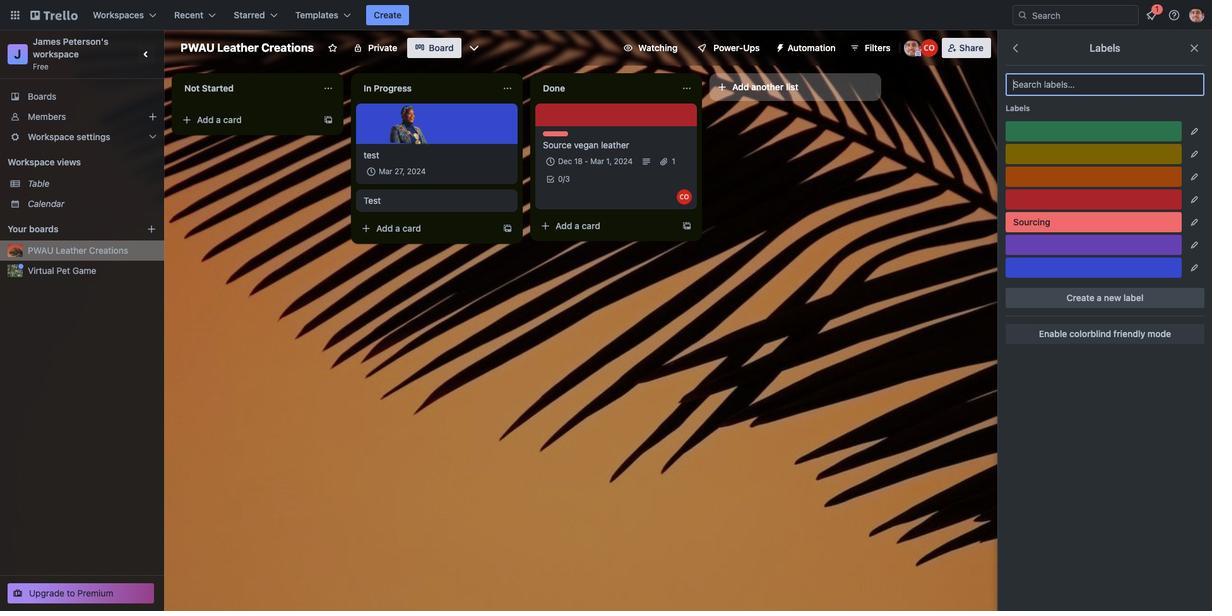 Task type: vqa. For each thing, say whether or not it's contained in the screenshot.
'James'
yes



Task type: describe. For each thing, give the bounding box(es) containing it.
free
[[33, 62, 49, 71]]

power-ups button
[[689, 38, 768, 58]]

3
[[565, 174, 570, 184]]

27,
[[395, 167, 405, 176]]

create a new label
[[1067, 292, 1144, 303]]

add a card button for in progress
[[356, 219, 498, 239]]

-
[[585, 157, 589, 166]]

list
[[786, 81, 799, 92]]

mar 27, 2024
[[379, 167, 426, 176]]

0 horizontal spatial card
[[223, 114, 242, 125]]

0 horizontal spatial mar
[[379, 167, 393, 176]]

watching button
[[616, 38, 685, 58]]

upgrade to premium
[[29, 588, 113, 599]]

private
[[368, 42, 397, 53]]

workspaces button
[[85, 5, 164, 25]]

started
[[202, 83, 234, 93]]

not started
[[184, 83, 234, 93]]

j link
[[8, 44, 28, 64]]

add a card button for done
[[536, 216, 677, 236]]

recent
[[174, 9, 204, 20]]

recent button
[[167, 5, 224, 25]]

virtual pet game link
[[28, 265, 157, 277]]

friendly
[[1114, 328, 1146, 339]]

filters
[[865, 42, 891, 53]]

color: red, title: none element
[[1006, 189, 1182, 210]]

0 vertical spatial color: bold red, title: "sourcing" element
[[543, 131, 576, 141]]

customize views image
[[468, 42, 480, 54]]

starred button
[[226, 5, 285, 25]]

source
[[543, 140, 572, 150]]

ups
[[743, 42, 760, 53]]

create for create a new label
[[1067, 292, 1095, 303]]

boards
[[28, 91, 56, 102]]

james peterson's workspace link
[[33, 36, 111, 59]]

new
[[1104, 292, 1122, 303]]

power-
[[714, 42, 743, 53]]

color: blue, title: none element
[[1006, 258, 1182, 278]]

colorblind
[[1070, 328, 1112, 339]]

Done text field
[[536, 78, 674, 99]]

add for add a card button to the left
[[197, 114, 214, 125]]

1 vertical spatial christina overa (christinaovera) image
[[677, 189, 692, 205]]

mode
[[1148, 328, 1172, 339]]

0 horizontal spatial leather
[[56, 245, 87, 256]]

pwau leather creations inside board name text box
[[181, 41, 314, 54]]

not
[[184, 83, 200, 93]]

1 horizontal spatial mar
[[591, 157, 604, 166]]

1 horizontal spatial 2024
[[614, 157, 633, 166]]

test link
[[364, 195, 510, 207]]

1 vertical spatial labels
[[1006, 104, 1030, 113]]

james peterson's workspace free
[[33, 36, 111, 71]]

add another list button
[[710, 73, 882, 101]]

primary element
[[0, 0, 1212, 30]]

another
[[752, 81, 784, 92]]

a inside button
[[1097, 292, 1102, 303]]

workspace settings button
[[0, 127, 164, 147]]

label
[[1124, 292, 1144, 303]]

sourcing for sourcing
[[1014, 217, 1051, 227]]

star or unstar board image
[[328, 43, 338, 53]]

in
[[364, 83, 372, 93]]

sourcing source vegan leather
[[543, 131, 630, 150]]

test
[[364, 150, 379, 160]]

create from template… image
[[503, 224, 513, 234]]

members
[[28, 111, 66, 122]]

0 / 3
[[558, 174, 570, 184]]

source vegan leather link
[[543, 139, 690, 152]]

workspace for workspace views
[[8, 157, 55, 167]]

sourcing for sourcing source vegan leather
[[543, 131, 576, 141]]

upgrade to premium link
[[8, 584, 154, 604]]

add a card for done
[[556, 220, 601, 231]]

create a new label button
[[1006, 288, 1205, 308]]

views
[[57, 157, 81, 167]]

/
[[563, 174, 565, 184]]

add board image
[[147, 224, 157, 234]]

color: purple, title: none element
[[1006, 235, 1182, 255]]

virtual pet game
[[28, 265, 96, 276]]

leather inside board name text box
[[217, 41, 259, 54]]

add another list
[[733, 81, 799, 92]]

boards link
[[0, 87, 164, 107]]

pet
[[57, 265, 70, 276]]

card for done
[[582, 220, 601, 231]]

private button
[[346, 38, 405, 58]]

a for in progress's add a card button
[[395, 223, 400, 234]]

create for create
[[374, 9, 402, 20]]

color: yellow, title: none element
[[1006, 144, 1182, 164]]

0 horizontal spatial add a card
[[197, 114, 242, 125]]

calendar
[[28, 198, 64, 209]]

enable colorblind friendly mode
[[1039, 328, 1172, 339]]

leather
[[601, 140, 630, 150]]

color: green, title: none element
[[1006, 121, 1182, 141]]

Board name text field
[[174, 38, 320, 58]]

share
[[960, 42, 984, 53]]

create button
[[366, 5, 409, 25]]

power-ups
[[714, 42, 760, 53]]

sm image
[[770, 38, 788, 56]]

settings
[[77, 131, 110, 142]]

https://media2.giphy.com/media/vhqa3tryiebmkd5qih/100w.gif?cid=ad960664tuux3ictzc2l4kkstlpkpgfee3kg7e05hcw8694d&ep=v1_stickers_search&rid=100w.gif&ct=s image
[[389, 102, 432, 145]]



Task type: locate. For each thing, give the bounding box(es) containing it.
workspace views
[[8, 157, 81, 167]]

0 vertical spatial creations
[[261, 41, 314, 54]]

boards
[[29, 224, 59, 234]]

0 horizontal spatial creations
[[89, 245, 128, 256]]

mar left "27," on the left of page
[[379, 167, 393, 176]]

18
[[574, 157, 583, 166]]

1 horizontal spatial create
[[1067, 292, 1095, 303]]

1 vertical spatial pwau leather creations
[[28, 245, 128, 256]]

add a card button down 3
[[536, 216, 677, 236]]

add a card for in progress
[[376, 223, 421, 234]]

filters button
[[846, 38, 895, 58]]

leather down your boards with 2 items element
[[56, 245, 87, 256]]

color: orange, title: none element
[[1006, 167, 1182, 187]]

pwau down recent 'dropdown button'
[[181, 41, 215, 54]]

creations
[[261, 41, 314, 54], [89, 245, 128, 256]]

this member is an admin of this board. image
[[915, 51, 921, 57]]

2024 right "27," on the left of page
[[407, 167, 426, 176]]

test link
[[364, 149, 510, 162]]

1 horizontal spatial creations
[[261, 41, 314, 54]]

Dec 18 - Mar 1, 2024 checkbox
[[543, 154, 637, 169]]

1 vertical spatial leather
[[56, 245, 87, 256]]

calendar link
[[28, 198, 157, 210]]

your
[[8, 224, 27, 234]]

create inside button
[[1067, 292, 1095, 303]]

color: bold red, title: "sourcing" element
[[543, 131, 576, 141], [1006, 212, 1182, 232]]

create left new
[[1067, 292, 1095, 303]]

1 vertical spatial pwau
[[28, 245, 53, 256]]

workspace navigation collapse icon image
[[138, 45, 155, 63]]

0 horizontal spatial labels
[[1006, 104, 1030, 113]]

create
[[374, 9, 402, 20], [1067, 292, 1095, 303]]

templates
[[295, 9, 339, 20]]

dec 18 - mar 1, 2024
[[558, 157, 633, 166]]

create inside button
[[374, 9, 402, 20]]

members link
[[0, 107, 164, 127]]

0 horizontal spatial christina overa (christinaovera) image
[[677, 189, 692, 205]]

1 horizontal spatial leather
[[217, 41, 259, 54]]

1 horizontal spatial pwau leather creations
[[181, 41, 314, 54]]

create up private
[[374, 9, 402, 20]]

add a card button down test link
[[356, 219, 498, 239]]

card for in progress
[[403, 223, 421, 234]]

j
[[14, 47, 21, 61]]

enable colorblind friendly mode button
[[1006, 324, 1205, 344]]

back to home image
[[30, 5, 78, 25]]

0 horizontal spatial sourcing
[[543, 131, 576, 141]]

Search labels… text field
[[1006, 73, 1205, 96]]

add inside 'button'
[[733, 81, 749, 92]]

1 horizontal spatial labels
[[1090, 42, 1121, 54]]

1 horizontal spatial create from template… image
[[682, 221, 692, 231]]

1 vertical spatial mar
[[379, 167, 393, 176]]

workspace settings
[[28, 131, 110, 142]]

0 horizontal spatial pwau
[[28, 245, 53, 256]]

0 vertical spatial labels
[[1090, 42, 1121, 54]]

sourcing inside sourcing source vegan leather
[[543, 131, 576, 141]]

0 horizontal spatial add a card button
[[177, 110, 318, 130]]

james peterson (jamespeterson93) image
[[904, 39, 922, 57]]

1,
[[606, 157, 612, 166]]

1 horizontal spatial pwau
[[181, 41, 215, 54]]

starred
[[234, 9, 265, 20]]

workspace inside dropdown button
[[28, 131, 74, 142]]

test
[[364, 195, 381, 206]]

workspace down members
[[28, 131, 74, 142]]

0 vertical spatial mar
[[591, 157, 604, 166]]

Mar 27, 2024 checkbox
[[364, 164, 430, 179]]

0 horizontal spatial pwau leather creations
[[28, 245, 128, 256]]

workspace up table
[[8, 157, 55, 167]]

workspaces
[[93, 9, 144, 20]]

0 vertical spatial christina overa (christinaovera) image
[[921, 39, 938, 57]]

2 horizontal spatial add a card button
[[536, 216, 677, 236]]

1 vertical spatial 2024
[[407, 167, 426, 176]]

table link
[[28, 177, 157, 190]]

add a card
[[197, 114, 242, 125], [556, 220, 601, 231], [376, 223, 421, 234]]

premium
[[77, 588, 113, 599]]

creations inside board name text box
[[261, 41, 314, 54]]

templates button
[[288, 5, 359, 25]]

create from template… image for add a card button related to done
[[682, 221, 692, 231]]

pwau up 'virtual'
[[28, 245, 53, 256]]

color: bold red, title: "sourcing" element down color: red, title: none element
[[1006, 212, 1182, 232]]

labels
[[1090, 42, 1121, 54], [1006, 104, 1030, 113]]

christina overa (christinaovera) image
[[921, 39, 938, 57], [677, 189, 692, 205]]

1 vertical spatial sourcing
[[1014, 217, 1051, 227]]

table
[[28, 178, 50, 189]]

pwau leather creations
[[181, 41, 314, 54], [28, 245, 128, 256]]

watching
[[639, 42, 678, 53]]

james
[[33, 36, 61, 47]]

0 horizontal spatial 2024
[[407, 167, 426, 176]]

1 horizontal spatial christina overa (christinaovera) image
[[921, 39, 938, 57]]

create from template… image for add a card button to the left
[[323, 115, 333, 125]]

workspace
[[33, 49, 79, 59]]

In Progress text field
[[356, 78, 495, 99]]

workspace
[[28, 131, 74, 142], [8, 157, 55, 167]]

1 horizontal spatial card
[[403, 223, 421, 234]]

0 vertical spatial sourcing
[[543, 131, 576, 141]]

pwau leather creations down starred
[[181, 41, 314, 54]]

1 horizontal spatial sourcing
[[1014, 217, 1051, 227]]

card
[[223, 114, 242, 125], [582, 220, 601, 231], [403, 223, 421, 234]]

1 horizontal spatial add a card button
[[356, 219, 498, 239]]

0 horizontal spatial color: bold red, title: "sourcing" element
[[543, 131, 576, 141]]

Not Started text field
[[177, 78, 316, 99]]

1 horizontal spatial color: bold red, title: "sourcing" element
[[1006, 212, 1182, 232]]

add a card button down not started text field
[[177, 110, 318, 130]]

0 vertical spatial pwau
[[181, 41, 215, 54]]

2024 right 1,
[[614, 157, 633, 166]]

color: bold red, title: "sourcing" element up dec
[[543, 131, 576, 141]]

1 horizontal spatial add a card
[[376, 223, 421, 234]]

mar right - on the top of the page
[[591, 157, 604, 166]]

1 notification image
[[1144, 8, 1159, 23]]

game
[[72, 265, 96, 276]]

a for add a card button related to done
[[575, 220, 580, 231]]

1 vertical spatial create
[[1067, 292, 1095, 303]]

automation button
[[770, 38, 844, 58]]

add left another
[[733, 81, 749, 92]]

add down not started
[[197, 114, 214, 125]]

0 horizontal spatial create
[[374, 9, 402, 20]]

add a card down 3
[[556, 220, 601, 231]]

1 vertical spatial workspace
[[8, 157, 55, 167]]

add for add another list 'button'
[[733, 81, 749, 92]]

a for add a card button to the left
[[216, 114, 221, 125]]

1 vertical spatial create from template… image
[[682, 221, 692, 231]]

0 vertical spatial 2024
[[614, 157, 633, 166]]

creations down "templates"
[[261, 41, 314, 54]]

2 horizontal spatial add a card
[[556, 220, 601, 231]]

add
[[733, 81, 749, 92], [197, 114, 214, 125], [556, 220, 572, 231], [376, 223, 393, 234]]

1 vertical spatial color: bold red, title: "sourcing" element
[[1006, 212, 1182, 232]]

board
[[429, 42, 454, 53]]

board link
[[408, 38, 461, 58]]

peterson's
[[63, 36, 109, 47]]

0 horizontal spatial create from template… image
[[323, 115, 333, 125]]

leather
[[217, 41, 259, 54], [56, 245, 87, 256]]

your boards
[[8, 224, 59, 234]]

leather down starred
[[217, 41, 259, 54]]

0 vertical spatial pwau leather creations
[[181, 41, 314, 54]]

add for in progress's add a card button
[[376, 223, 393, 234]]

virtual
[[28, 265, 54, 276]]

add a card down started
[[197, 114, 242, 125]]

search image
[[1018, 10, 1028, 20]]

share button
[[942, 38, 991, 58]]

pwau leather creations link
[[28, 244, 157, 257]]

add a card button
[[177, 110, 318, 130], [536, 216, 677, 236], [356, 219, 498, 239]]

Search field
[[1028, 6, 1139, 25]]

open information menu image
[[1168, 9, 1181, 21]]

in progress
[[364, 83, 412, 93]]

2 horizontal spatial card
[[582, 220, 601, 231]]

create from template… image
[[323, 115, 333, 125], [682, 221, 692, 231]]

1
[[672, 157, 676, 166]]

a
[[216, 114, 221, 125], [575, 220, 580, 231], [395, 223, 400, 234], [1097, 292, 1102, 303]]

pwau inside board name text box
[[181, 41, 215, 54]]

dec
[[558, 157, 572, 166]]

workspace for workspace settings
[[28, 131, 74, 142]]

done
[[543, 83, 565, 93]]

upgrade
[[29, 588, 64, 599]]

0 vertical spatial leather
[[217, 41, 259, 54]]

progress
[[374, 83, 412, 93]]

1 vertical spatial creations
[[89, 245, 128, 256]]

0 vertical spatial create from template… image
[[323, 115, 333, 125]]

add down test
[[376, 223, 393, 234]]

to
[[67, 588, 75, 599]]

enable
[[1039, 328, 1068, 339]]

2024
[[614, 157, 633, 166], [407, 167, 426, 176]]

vegan
[[574, 140, 599, 150]]

add down 0 / 3
[[556, 220, 572, 231]]

pwau leather creations up game
[[28, 245, 128, 256]]

sourcing
[[543, 131, 576, 141], [1014, 217, 1051, 227]]

0
[[558, 174, 563, 184]]

james peterson (jamespeterson93) image
[[1190, 8, 1205, 23]]

your boards with 2 items element
[[8, 222, 128, 237]]

add a card down test
[[376, 223, 421, 234]]

add for add a card button related to done
[[556, 220, 572, 231]]

0 vertical spatial workspace
[[28, 131, 74, 142]]

automation
[[788, 42, 836, 53]]

creations up virtual pet game link
[[89, 245, 128, 256]]

0 vertical spatial create
[[374, 9, 402, 20]]



